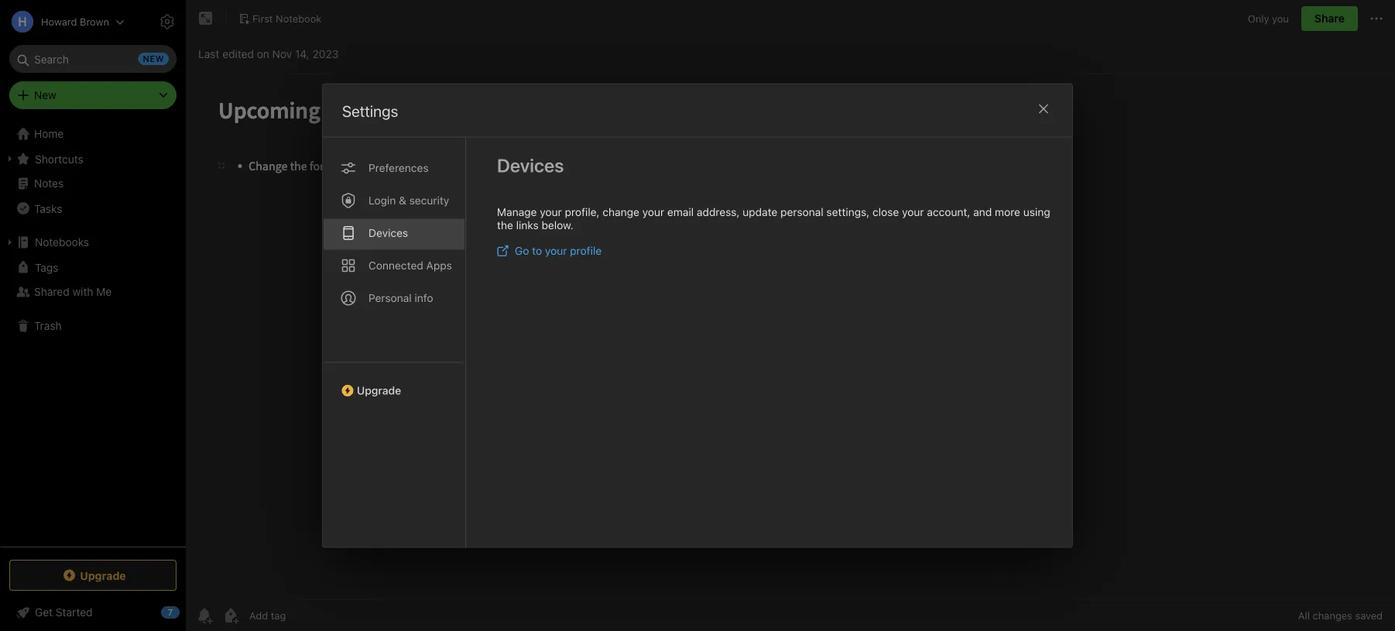 Task type: locate. For each thing, give the bounding box(es) containing it.
your right to at the left top of the page
[[545, 244, 567, 257]]

tab list
[[323, 137, 466, 547]]

upgrade button
[[323, 362, 465, 403], [9, 560, 177, 591]]

tree
[[0, 122, 186, 546]]

go to your profile button
[[497, 244, 602, 257]]

1 vertical spatial upgrade button
[[9, 560, 177, 591]]

go
[[515, 244, 529, 257]]

0 vertical spatial upgrade
[[357, 384, 401, 397]]

change
[[603, 206, 640, 218]]

add a reminder image
[[195, 606, 214, 625]]

0 vertical spatial upgrade button
[[323, 362, 465, 403]]

share button
[[1302, 6, 1358, 31]]

email
[[668, 206, 694, 218]]

with
[[72, 285, 93, 298]]

shortcuts
[[35, 152, 83, 165]]

devices
[[497, 154, 564, 176], [369, 227, 408, 239]]

only you
[[1248, 13, 1289, 24]]

home
[[34, 127, 64, 140]]

only
[[1248, 13, 1270, 24]]

1 horizontal spatial devices
[[497, 154, 564, 176]]

update
[[743, 206, 778, 218]]

None search field
[[20, 45, 166, 73]]

devices up "manage"
[[497, 154, 564, 176]]

2023
[[312, 48, 339, 60]]

settings,
[[827, 206, 870, 218]]

below.
[[542, 219, 574, 232]]

go to your profile
[[515, 244, 602, 257]]

personal
[[781, 206, 824, 218]]

tags
[[35, 261, 58, 274]]

last edited on nov 14, 2023
[[198, 48, 339, 60]]

trash
[[34, 319, 62, 332]]

profile
[[570, 244, 602, 257]]

add tag image
[[221, 606, 240, 625]]

personal
[[369, 292, 412, 304]]

the
[[497, 219, 513, 232]]

login & security
[[369, 194, 449, 207]]

tab list containing preferences
[[323, 137, 466, 547]]

notes
[[34, 177, 64, 190]]

expand note image
[[197, 9, 215, 28]]

first
[[252, 12, 273, 24]]

upgrade for the leftmost the upgrade popup button
[[80, 569, 126, 582]]

manage
[[497, 206, 537, 218]]

notes link
[[0, 171, 185, 196]]

0 horizontal spatial upgrade
[[80, 569, 126, 582]]

notebooks link
[[0, 230, 185, 255]]

0 horizontal spatial devices
[[369, 227, 408, 239]]

your
[[540, 206, 562, 218], [643, 206, 665, 218], [902, 206, 924, 218], [545, 244, 567, 257]]

and
[[974, 206, 992, 218]]

connected
[[369, 259, 423, 272]]

all changes saved
[[1299, 610, 1383, 621]]

first notebook button
[[233, 8, 327, 29]]

1 horizontal spatial upgrade
[[357, 384, 401, 397]]

tasks
[[34, 202, 62, 215]]

using
[[1024, 206, 1051, 218]]

your up below.
[[540, 206, 562, 218]]

upgrade for right the upgrade popup button
[[357, 384, 401, 397]]

upgrade
[[357, 384, 401, 397], [80, 569, 126, 582]]

devices down "login"
[[369, 227, 408, 239]]

1 vertical spatial upgrade
[[80, 569, 126, 582]]

close
[[873, 206, 899, 218]]

shared with me link
[[0, 280, 185, 304]]

changes
[[1313, 610, 1353, 621]]

nov
[[272, 48, 292, 60]]

connected apps
[[369, 259, 452, 272]]



Task type: vqa. For each thing, say whether or not it's contained in the screenshot.
tab list containing Preferences
yes



Task type: describe. For each thing, give the bounding box(es) containing it.
note window element
[[186, 0, 1395, 631]]

tree containing home
[[0, 122, 186, 546]]

tags button
[[0, 255, 185, 280]]

saved
[[1356, 610, 1383, 621]]

you
[[1272, 13, 1289, 24]]

info
[[415, 292, 433, 304]]

0 horizontal spatial upgrade button
[[9, 560, 177, 591]]

apps
[[426, 259, 452, 272]]

new button
[[9, 81, 177, 109]]

account,
[[927, 206, 971, 218]]

your right close
[[902, 206, 924, 218]]

Search text field
[[20, 45, 166, 73]]

shared with me
[[34, 285, 112, 298]]

share
[[1315, 12, 1345, 25]]

last
[[198, 48, 219, 60]]

&
[[399, 194, 406, 207]]

security
[[409, 194, 449, 207]]

settings image
[[158, 12, 177, 31]]

shortcuts button
[[0, 146, 185, 171]]

close image
[[1035, 100, 1053, 118]]

links
[[516, 219, 539, 232]]

manage your profile, change your email address, update personal settings, close your account, and more using the links below.
[[497, 206, 1051, 232]]

settings
[[342, 102, 398, 120]]

edited
[[222, 48, 254, 60]]

personal info
[[369, 292, 433, 304]]

0 vertical spatial devices
[[497, 154, 564, 176]]

Note Editor text field
[[186, 74, 1395, 599]]

notebooks
[[35, 236, 89, 249]]

notebook
[[276, 12, 322, 24]]

to
[[532, 244, 542, 257]]

trash link
[[0, 314, 185, 338]]

login
[[369, 194, 396, 207]]

more
[[995, 206, 1021, 218]]

new
[[34, 89, 56, 101]]

all
[[1299, 610, 1310, 621]]

home link
[[0, 122, 186, 146]]

your left 'email'
[[643, 206, 665, 218]]

on
[[257, 48, 269, 60]]

tasks button
[[0, 196, 185, 221]]

1 vertical spatial devices
[[369, 227, 408, 239]]

preferences
[[369, 161, 429, 174]]

1 horizontal spatial upgrade button
[[323, 362, 465, 403]]

address,
[[697, 206, 740, 218]]

14,
[[295, 48, 310, 60]]

profile,
[[565, 206, 600, 218]]

me
[[96, 285, 112, 298]]

expand notebooks image
[[4, 236, 16, 249]]

shared
[[34, 285, 69, 298]]

first notebook
[[252, 12, 322, 24]]



